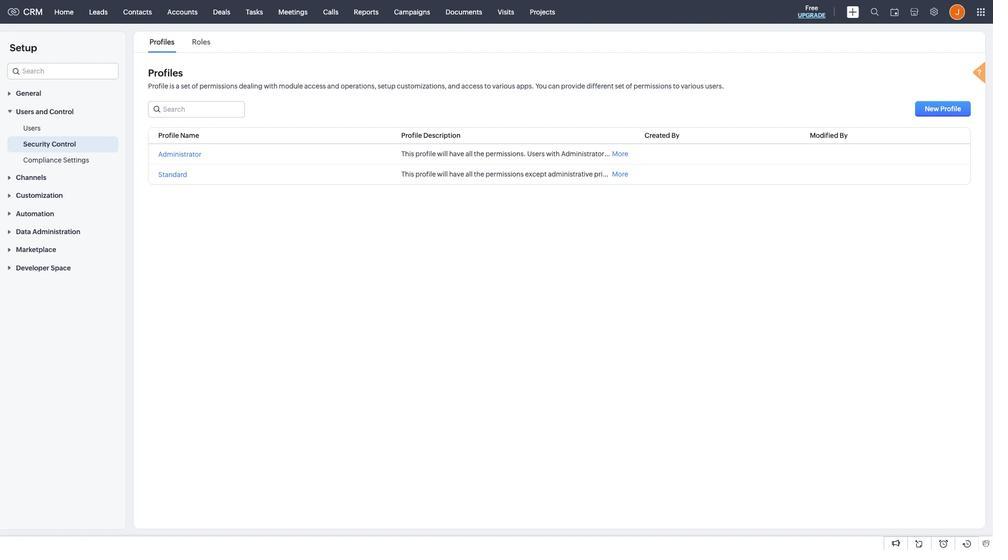Task type: describe. For each thing, give the bounding box(es) containing it.
1 horizontal spatial search text field
[[149, 102, 245, 117]]

reports link
[[346, 0, 387, 23]]

upgrade
[[799, 12, 826, 19]]

projects
[[530, 8, 556, 16]]

1 horizontal spatial permissions
[[486, 171, 524, 178]]

administrator link
[[158, 151, 202, 158]]

1 various from the left
[[493, 82, 515, 90]]

name
[[180, 132, 199, 139]]

is
[[170, 82, 175, 90]]

privileges.
[[595, 171, 628, 178]]

can
[[549, 82, 560, 90]]

general
[[16, 90, 41, 98]]

campaigns link
[[387, 0, 438, 23]]

contacts
[[123, 8, 152, 16]]

have
[[450, 171, 465, 178]]

different
[[587, 82, 614, 90]]

administrator
[[158, 151, 202, 158]]

modified
[[810, 132, 839, 139]]

0 horizontal spatial search text field
[[8, 63, 118, 79]]

create menu element
[[842, 0, 865, 23]]

search image
[[871, 8, 880, 16]]

create menu image
[[848, 6, 860, 18]]

deals
[[213, 8, 230, 16]]

accounts link
[[160, 0, 206, 23]]

meetings link
[[271, 0, 316, 23]]

roles link
[[191, 38, 212, 46]]

users and control region
[[0, 120, 126, 168]]

customization
[[16, 192, 63, 200]]

the
[[474, 171, 485, 178]]

marketplace
[[16, 246, 56, 254]]

2 access from the left
[[462, 82, 483, 90]]

contacts link
[[116, 0, 160, 23]]

compliance
[[23, 156, 62, 164]]

1 of from the left
[[192, 82, 198, 90]]

created
[[645, 132, 671, 139]]

profiles link
[[148, 38, 176, 46]]

will
[[437, 171, 448, 178]]

2 to from the left
[[674, 82, 680, 90]]

new profile button
[[916, 101, 972, 117]]

a
[[176, 82, 180, 90]]

accounts
[[167, 8, 198, 16]]

this
[[402, 171, 414, 178]]

profile inside button
[[941, 105, 962, 113]]

2 horizontal spatial and
[[448, 82, 460, 90]]

crm
[[23, 7, 43, 17]]

campaigns
[[394, 8, 430, 16]]

1 vertical spatial profiles
[[148, 67, 183, 78]]

data administration
[[16, 228, 80, 236]]

security
[[23, 140, 50, 148]]

users and control button
[[0, 102, 126, 120]]

2 set from the left
[[615, 82, 625, 90]]

profile image
[[950, 4, 966, 20]]

customizations,
[[397, 82, 447, 90]]

calls link
[[316, 0, 346, 23]]

2 various from the left
[[681, 82, 704, 90]]

1 access from the left
[[305, 82, 326, 90]]

search element
[[865, 0, 885, 24]]

list containing profiles
[[141, 31, 219, 52]]

developer space button
[[0, 259, 126, 277]]

you
[[536, 82, 547, 90]]

help image
[[972, 61, 991, 87]]

setup
[[10, 42, 37, 53]]

free
[[806, 4, 819, 12]]

channels button
[[0, 168, 126, 186]]

data administration button
[[0, 223, 126, 241]]

home
[[55, 8, 74, 16]]

users for users and control
[[16, 108, 34, 116]]

tasks
[[246, 8, 263, 16]]

profile for profile name
[[158, 132, 179, 139]]

standard link
[[158, 171, 187, 179]]

more for administrator
[[613, 150, 629, 158]]

users link
[[23, 123, 41, 133]]

visits link
[[490, 0, 522, 23]]

description
[[424, 132, 461, 139]]

data
[[16, 228, 31, 236]]

all
[[466, 171, 473, 178]]

calendar image
[[891, 8, 899, 16]]

setup
[[378, 82, 396, 90]]

visits
[[498, 8, 515, 16]]

security control link
[[23, 139, 76, 149]]

developer
[[16, 264, 49, 272]]

projects link
[[522, 0, 563, 23]]

home link
[[47, 0, 81, 23]]

with
[[264, 82, 278, 90]]

tasks link
[[238, 0, 271, 23]]

developer space
[[16, 264, 71, 272]]

general button
[[0, 84, 126, 102]]

provide
[[562, 82, 586, 90]]

profile is a set of permissions dealing with module access and operations, setup customizations, and access to various apps. you can provide different set of permissions to various users.
[[148, 82, 725, 90]]

meetings
[[279, 8, 308, 16]]



Task type: vqa. For each thing, say whether or not it's contained in the screenshot.
the top Control
yes



Task type: locate. For each thing, give the bounding box(es) containing it.
control inside dropdown button
[[49, 108, 74, 116]]

1 horizontal spatial by
[[840, 132, 848, 139]]

administrative
[[548, 171, 593, 178]]

profiles down accounts
[[150, 38, 175, 46]]

and
[[328, 82, 340, 90], [448, 82, 460, 90], [36, 108, 48, 116]]

1 more from the top
[[613, 150, 629, 158]]

various left apps.
[[493, 82, 515, 90]]

operations,
[[341, 82, 377, 90]]

standard
[[158, 171, 187, 179]]

compliance settings link
[[23, 155, 89, 165]]

profile left 'name'
[[158, 132, 179, 139]]

0 vertical spatial more
[[613, 150, 629, 158]]

automation button
[[0, 205, 126, 223]]

0 horizontal spatial and
[[36, 108, 48, 116]]

and inside users and control dropdown button
[[36, 108, 48, 116]]

1 horizontal spatial to
[[674, 82, 680, 90]]

more for standard
[[613, 171, 629, 178]]

compliance settings
[[23, 156, 89, 164]]

of
[[192, 82, 198, 90], [626, 82, 633, 90]]

1 horizontal spatial access
[[462, 82, 483, 90]]

1 vertical spatial control
[[52, 140, 76, 148]]

crm link
[[8, 7, 43, 17]]

by for modified by
[[840, 132, 848, 139]]

2 of from the left
[[626, 82, 633, 90]]

1 to from the left
[[485, 82, 491, 90]]

set right a
[[181, 82, 190, 90]]

by for created by
[[672, 132, 680, 139]]

access
[[305, 82, 326, 90], [462, 82, 483, 90]]

set
[[181, 82, 190, 90], [615, 82, 625, 90]]

to left users. at the top right of page
[[674, 82, 680, 90]]

profile right new
[[941, 105, 962, 113]]

to
[[485, 82, 491, 90], [674, 82, 680, 90]]

administration
[[32, 228, 80, 236]]

customization button
[[0, 186, 126, 205]]

various left users. at the top right of page
[[681, 82, 704, 90]]

users for users
[[23, 124, 41, 132]]

0 horizontal spatial to
[[485, 82, 491, 90]]

and left operations,
[[328, 82, 340, 90]]

users.
[[706, 82, 725, 90]]

leads link
[[81, 0, 116, 23]]

profile
[[148, 82, 168, 90], [941, 105, 962, 113], [158, 132, 179, 139], [402, 132, 422, 139]]

1 set from the left
[[181, 82, 190, 90]]

profile name
[[158, 132, 199, 139]]

automation
[[16, 210, 54, 218]]

0 vertical spatial search text field
[[8, 63, 118, 79]]

new
[[925, 105, 940, 113]]

control inside region
[[52, 140, 76, 148]]

roles
[[192, 38, 211, 46]]

free upgrade
[[799, 4, 826, 19]]

profile for profile description
[[402, 132, 422, 139]]

profile left is
[[148, 82, 168, 90]]

0 horizontal spatial access
[[305, 82, 326, 90]]

this profile will have all the permissions except administrative privileges.
[[402, 171, 628, 178]]

by right the modified in the right of the page
[[840, 132, 848, 139]]

2 more from the top
[[613, 171, 629, 178]]

profile element
[[944, 0, 972, 23]]

profile left description
[[402, 132, 422, 139]]

1 horizontal spatial of
[[626, 82, 633, 90]]

1 vertical spatial more
[[613, 171, 629, 178]]

control
[[49, 108, 74, 116], [52, 140, 76, 148]]

1 vertical spatial users
[[23, 124, 41, 132]]

0 horizontal spatial of
[[192, 82, 198, 90]]

users up security
[[23, 124, 41, 132]]

set right different
[[615, 82, 625, 90]]

of right different
[[626, 82, 633, 90]]

documents
[[446, 8, 483, 16]]

0 vertical spatial profiles
[[150, 38, 175, 46]]

modified by
[[810, 132, 848, 139]]

profile for profile is a set of permissions dealing with module access and operations, setup customizations, and access to various apps. you can provide different set of permissions to various users.
[[148, 82, 168, 90]]

channels
[[16, 174, 46, 182]]

settings
[[63, 156, 89, 164]]

by right created
[[672, 132, 680, 139]]

except
[[525, 171, 547, 178]]

1 by from the left
[[672, 132, 680, 139]]

profile description
[[402, 132, 461, 139]]

module
[[279, 82, 303, 90]]

reports
[[354, 8, 379, 16]]

deals link
[[206, 0, 238, 23]]

search text field up 'name'
[[149, 102, 245, 117]]

profiles up is
[[148, 67, 183, 78]]

to left apps.
[[485, 82, 491, 90]]

None field
[[7, 63, 119, 79]]

profile
[[416, 171, 436, 178]]

of right a
[[192, 82, 198, 90]]

control up compliance settings
[[52, 140, 76, 148]]

users inside region
[[23, 124, 41, 132]]

new profile
[[925, 105, 962, 113]]

0 horizontal spatial permissions
[[200, 82, 238, 90]]

and up users link
[[36, 108, 48, 116]]

1 horizontal spatial various
[[681, 82, 704, 90]]

users inside dropdown button
[[16, 108, 34, 116]]

users and control
[[16, 108, 74, 116]]

list
[[141, 31, 219, 52]]

search text field up general dropdown button
[[8, 63, 118, 79]]

dealing
[[239, 82, 263, 90]]

2 horizontal spatial permissions
[[634, 82, 672, 90]]

apps.
[[517, 82, 535, 90]]

users up users link
[[16, 108, 34, 116]]

0 horizontal spatial various
[[493, 82, 515, 90]]

calls
[[323, 8, 339, 16]]

documents link
[[438, 0, 490, 23]]

and right the customizations,
[[448, 82, 460, 90]]

1 horizontal spatial set
[[615, 82, 625, 90]]

0 horizontal spatial by
[[672, 132, 680, 139]]

Search text field
[[8, 63, 118, 79], [149, 102, 245, 117]]

0 vertical spatial control
[[49, 108, 74, 116]]

space
[[51, 264, 71, 272]]

profiles
[[150, 38, 175, 46], [148, 67, 183, 78]]

1 vertical spatial search text field
[[149, 102, 245, 117]]

created by
[[645, 132, 680, 139]]

1 horizontal spatial and
[[328, 82, 340, 90]]

0 vertical spatial users
[[16, 108, 34, 116]]

2 by from the left
[[840, 132, 848, 139]]

0 horizontal spatial set
[[181, 82, 190, 90]]

leads
[[89, 8, 108, 16]]

security control
[[23, 140, 76, 148]]

marketplace button
[[0, 241, 126, 259]]

various
[[493, 82, 515, 90], [681, 82, 704, 90]]

control down general dropdown button
[[49, 108, 74, 116]]

more
[[613, 150, 629, 158], [613, 171, 629, 178]]



